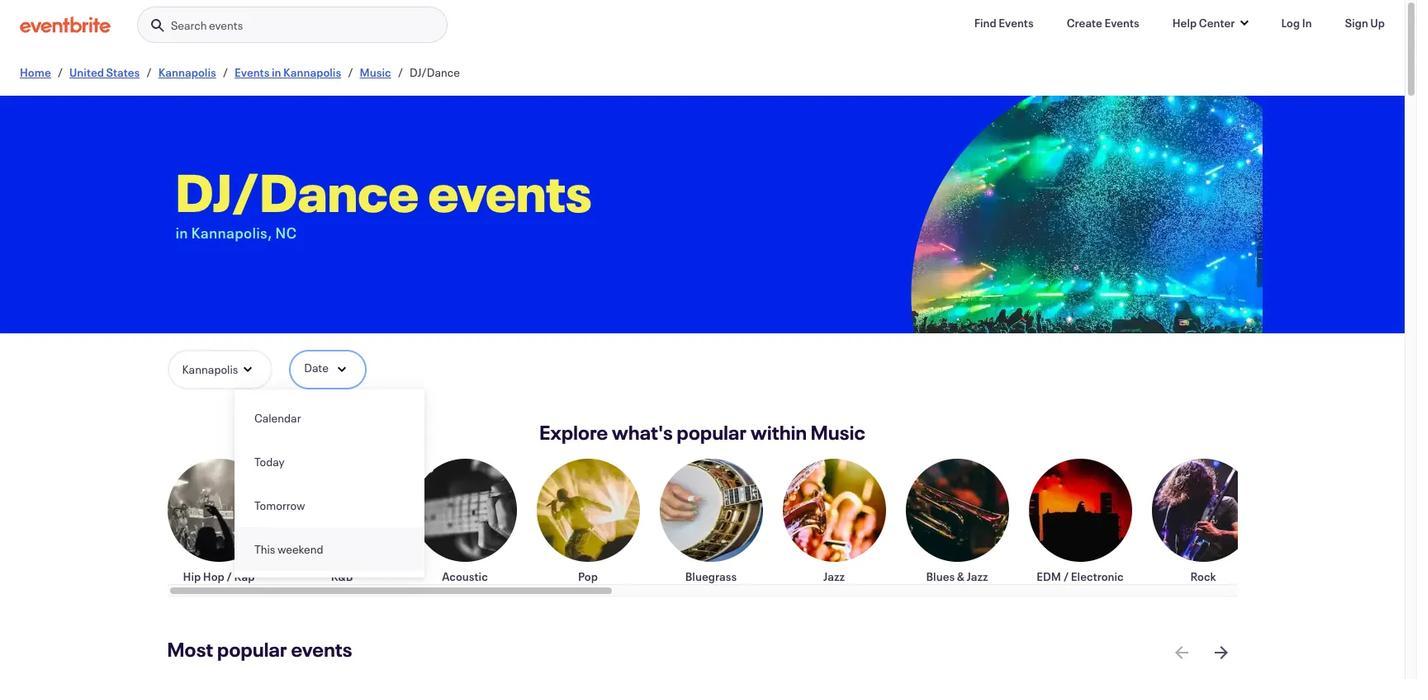 Task type: vqa. For each thing, say whether or not it's contained in the screenshot.
'&' for News
no



Task type: locate. For each thing, give the bounding box(es) containing it.
blues
[[926, 569, 955, 585]]

events down search events button
[[235, 64, 270, 80]]

dj/dance
[[410, 64, 460, 80], [175, 157, 419, 226]]

music link
[[360, 64, 391, 80]]

in
[[272, 64, 281, 80], [175, 223, 188, 243]]

this weekend menu item
[[234, 528, 424, 572]]

blues & jazz
[[926, 569, 988, 585]]

events right "create"
[[1105, 15, 1139, 31]]

events
[[999, 15, 1034, 31], [1105, 15, 1139, 31], [235, 64, 270, 80]]

bluegrass
[[685, 569, 737, 585]]

jazz link
[[783, 459, 886, 585]]

events inside "link"
[[999, 15, 1034, 31]]

/
[[58, 64, 63, 80], [146, 64, 152, 80], [223, 64, 228, 80], [348, 64, 353, 80], [398, 64, 403, 80], [227, 569, 232, 585], [1063, 569, 1069, 585]]

within
[[751, 420, 807, 446]]

events
[[209, 17, 243, 33], [428, 157, 592, 226], [291, 637, 352, 663]]

1 horizontal spatial events
[[999, 15, 1034, 31]]

acoustic
[[442, 569, 488, 585]]

/ right states
[[146, 64, 152, 80]]

arrow right chunky_svg image
[[1211, 643, 1231, 663]]

2 horizontal spatial events
[[428, 157, 592, 226]]

in inside dj/dance events in kannapolis, nc
[[175, 223, 188, 243]]

1 vertical spatial events
[[428, 157, 592, 226]]

r&b
[[331, 569, 353, 585]]

kannapolis inside button
[[182, 362, 238, 377]]

popular left within
[[677, 420, 747, 446]]

bluegrass link
[[659, 459, 763, 585]]

popular right most
[[217, 637, 287, 663]]

popular
[[677, 420, 747, 446], [217, 637, 287, 663]]

help center
[[1173, 15, 1235, 31]]

0 vertical spatial popular
[[677, 420, 747, 446]]

events for search
[[209, 17, 243, 33]]

up
[[1371, 15, 1385, 31]]

/ right edm on the right bottom of page
[[1063, 569, 1069, 585]]

0 vertical spatial events
[[209, 17, 243, 33]]

/ right kannapolis link
[[223, 64, 228, 80]]

jazz
[[823, 569, 845, 585], [967, 569, 988, 585]]

today
[[254, 454, 285, 470]]

edm
[[1037, 569, 1061, 585]]

nc
[[275, 223, 297, 243]]

date
[[304, 360, 329, 376]]

0 horizontal spatial in
[[175, 223, 188, 243]]

kannapolis,
[[191, 223, 272, 243]]

1 jazz from the left
[[823, 569, 845, 585]]

in
[[1302, 15, 1312, 31]]

events for create events
[[1105, 15, 1139, 31]]

events for find events
[[999, 15, 1034, 31]]

0 vertical spatial music
[[360, 64, 391, 80]]

1 horizontal spatial music
[[811, 420, 866, 446]]

1 horizontal spatial popular
[[677, 420, 747, 446]]

kannapolis
[[158, 64, 216, 80], [283, 64, 341, 80], [182, 362, 238, 377]]

0 vertical spatial dj/dance
[[410, 64, 460, 80]]

2 horizontal spatial events
[[1105, 15, 1139, 31]]

1 vertical spatial in
[[175, 223, 188, 243]]

1 horizontal spatial in
[[272, 64, 281, 80]]

events right "find"
[[999, 15, 1034, 31]]

1 horizontal spatial events
[[291, 637, 352, 663]]

1 horizontal spatial jazz
[[967, 569, 988, 585]]

0 horizontal spatial events
[[209, 17, 243, 33]]

events inside search events button
[[209, 17, 243, 33]]

/ right music link
[[398, 64, 403, 80]]

/ left rap
[[227, 569, 232, 585]]

in left kannapolis,
[[175, 223, 188, 243]]

rock link
[[1152, 459, 1255, 585]]

0 horizontal spatial jazz
[[823, 569, 845, 585]]

in down search events button
[[272, 64, 281, 80]]

this weekend button
[[234, 528, 424, 572]]

hop
[[203, 569, 224, 585]]

events inside dj/dance events in kannapolis, nc
[[428, 157, 592, 226]]

log in link
[[1268, 7, 1325, 40]]

music
[[360, 64, 391, 80], [811, 420, 866, 446]]

this
[[254, 542, 275, 557]]

0 horizontal spatial music
[[360, 64, 391, 80]]

menu
[[234, 396, 424, 572]]

dj/dance events in kannapolis, nc
[[175, 157, 592, 243]]

/ inside edm / electronic link
[[1063, 569, 1069, 585]]

rock
[[1190, 569, 1216, 585]]

blues & jazz link
[[906, 459, 1009, 585]]

hip
[[183, 569, 201, 585]]

acoustic link
[[413, 459, 517, 585]]

states
[[106, 64, 140, 80]]

1 vertical spatial dj/dance
[[175, 157, 419, 226]]

explore what's popular within music
[[539, 420, 866, 446]]

1 vertical spatial popular
[[217, 637, 287, 663]]

search events
[[171, 17, 243, 33]]



Task type: describe. For each thing, give the bounding box(es) containing it.
0 vertical spatial in
[[272, 64, 281, 80]]

0 horizontal spatial events
[[235, 64, 270, 80]]

help
[[1173, 15, 1197, 31]]

events in kannapolis link
[[235, 64, 341, 80]]

pop
[[578, 569, 598, 585]]

edm / electronic
[[1037, 569, 1124, 585]]

calendar button
[[234, 396, 424, 440]]

/ left music link
[[348, 64, 353, 80]]

electronic
[[1071, 569, 1124, 585]]

date button
[[289, 350, 367, 390]]

events for dj/dance
[[428, 157, 592, 226]]

today button
[[234, 440, 424, 484]]

sign
[[1345, 15, 1368, 31]]

what's
[[612, 420, 673, 446]]

1 vertical spatial music
[[811, 420, 866, 446]]

create events
[[1067, 15, 1139, 31]]

tomorrow
[[254, 498, 305, 514]]

center
[[1199, 15, 1235, 31]]

0 horizontal spatial popular
[[217, 637, 287, 663]]

log
[[1281, 15, 1300, 31]]

home / united states / kannapolis / events in kannapolis / music / dj/dance
[[20, 64, 460, 80]]

create
[[1067, 15, 1102, 31]]

rap
[[234, 569, 255, 585]]

/ right home link
[[58, 64, 63, 80]]

hip hop / rap link
[[167, 459, 270, 585]]

most popular events
[[167, 637, 352, 663]]

home
[[20, 64, 51, 80]]

eventbrite image
[[20, 17, 111, 33]]

search events button
[[137, 7, 448, 44]]

find events
[[974, 15, 1034, 31]]

pop link
[[536, 459, 640, 585]]

log in
[[1281, 15, 1312, 31]]

home link
[[20, 64, 51, 80]]

tomorrow button
[[234, 484, 424, 528]]

explore
[[539, 420, 608, 446]]

menu containing calendar
[[234, 396, 424, 572]]

r&b link
[[290, 459, 394, 585]]

find
[[974, 15, 997, 31]]

search
[[171, 17, 207, 33]]

dj/dance inside dj/dance events in kannapolis, nc
[[175, 157, 419, 226]]

edm / electronic link
[[1029, 459, 1132, 585]]

sign up
[[1345, 15, 1385, 31]]

united
[[69, 64, 104, 80]]

create events link
[[1054, 7, 1153, 40]]

kannapolis link
[[158, 64, 216, 80]]

weekend
[[277, 542, 323, 557]]

hip hop / rap
[[183, 569, 255, 585]]

find events link
[[961, 7, 1047, 40]]

[object object] image
[[906, 96, 1262, 381]]

2 jazz from the left
[[967, 569, 988, 585]]

2 vertical spatial events
[[291, 637, 352, 663]]

this weekend
[[254, 542, 323, 557]]

sign up link
[[1332, 7, 1398, 40]]

united states link
[[69, 64, 140, 80]]

&
[[957, 569, 965, 585]]

arrow left chunky_svg image
[[1172, 643, 1191, 663]]

most
[[167, 637, 213, 663]]

kannapolis button
[[167, 350, 273, 390]]

/ inside hip hop / rap link
[[227, 569, 232, 585]]

calendar
[[254, 410, 301, 426]]



